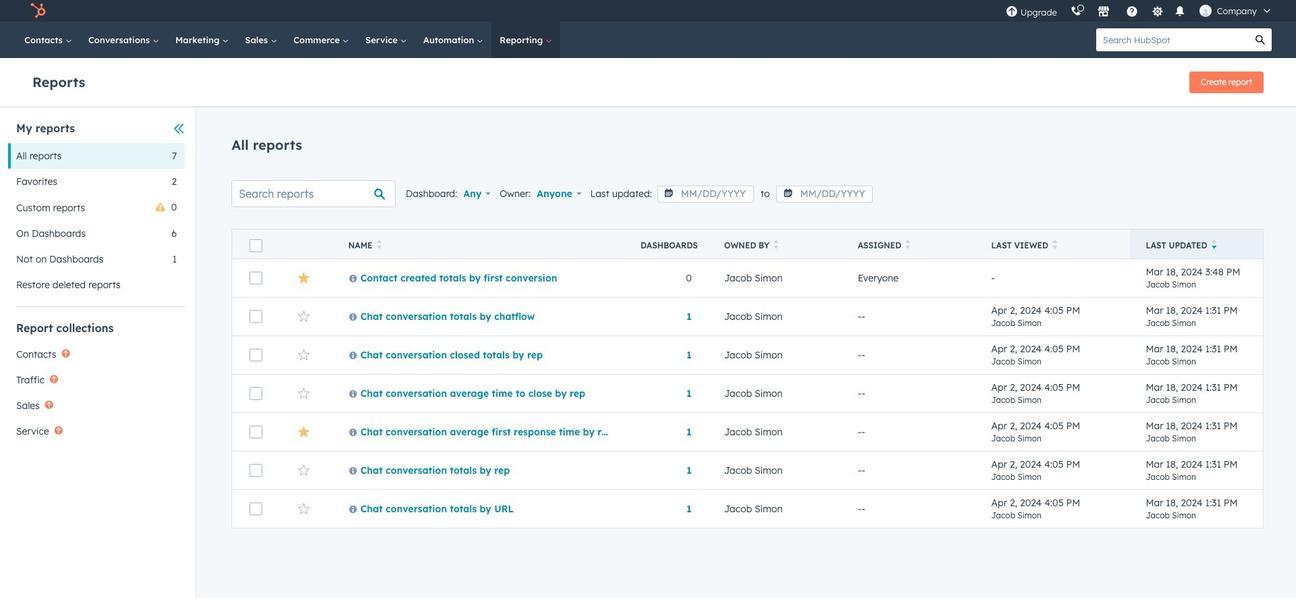 Task type: describe. For each thing, give the bounding box(es) containing it.
2 press to sort. image from the left
[[774, 240, 779, 249]]

press to sort. image
[[906, 240, 911, 249]]

descending sort. press to sort ascending. element
[[1212, 240, 1217, 251]]

Search reports search field
[[232, 180, 396, 207]]

report filters element
[[8, 121, 185, 298]]

marketplaces image
[[1098, 6, 1110, 18]]

2 press to sort. element from the left
[[774, 240, 779, 251]]

4 press to sort. element from the left
[[1053, 240, 1058, 251]]

1 press to sort. element from the left
[[377, 240, 382, 251]]



Task type: locate. For each thing, give the bounding box(es) containing it.
jacob simon image
[[1200, 5, 1212, 17]]

Search HubSpot search field
[[1097, 28, 1249, 51]]

1 press to sort. image from the left
[[377, 240, 382, 249]]

3 press to sort. element from the left
[[906, 240, 911, 251]]

2 horizontal spatial press to sort. image
[[1053, 240, 1058, 249]]

press to sort. image
[[377, 240, 382, 249], [774, 240, 779, 249], [1053, 240, 1058, 249]]

report collections element
[[8, 321, 185, 444]]

descending sort. press to sort ascending. image
[[1212, 240, 1217, 249]]

MM/DD/YYYY text field
[[658, 186, 754, 203]]

MM/DD/YYYY text field
[[777, 186, 874, 203]]

menu
[[999, 0, 1281, 22]]

0 horizontal spatial press to sort. image
[[377, 240, 382, 249]]

banner
[[32, 68, 1264, 93]]

1 horizontal spatial press to sort. image
[[774, 240, 779, 249]]

3 press to sort. image from the left
[[1053, 240, 1058, 249]]

press to sort. element
[[377, 240, 382, 251], [774, 240, 779, 251], [906, 240, 911, 251], [1053, 240, 1058, 251]]



Task type: vqa. For each thing, say whether or not it's contained in the screenshot.
second Press to sort. element from right
yes



